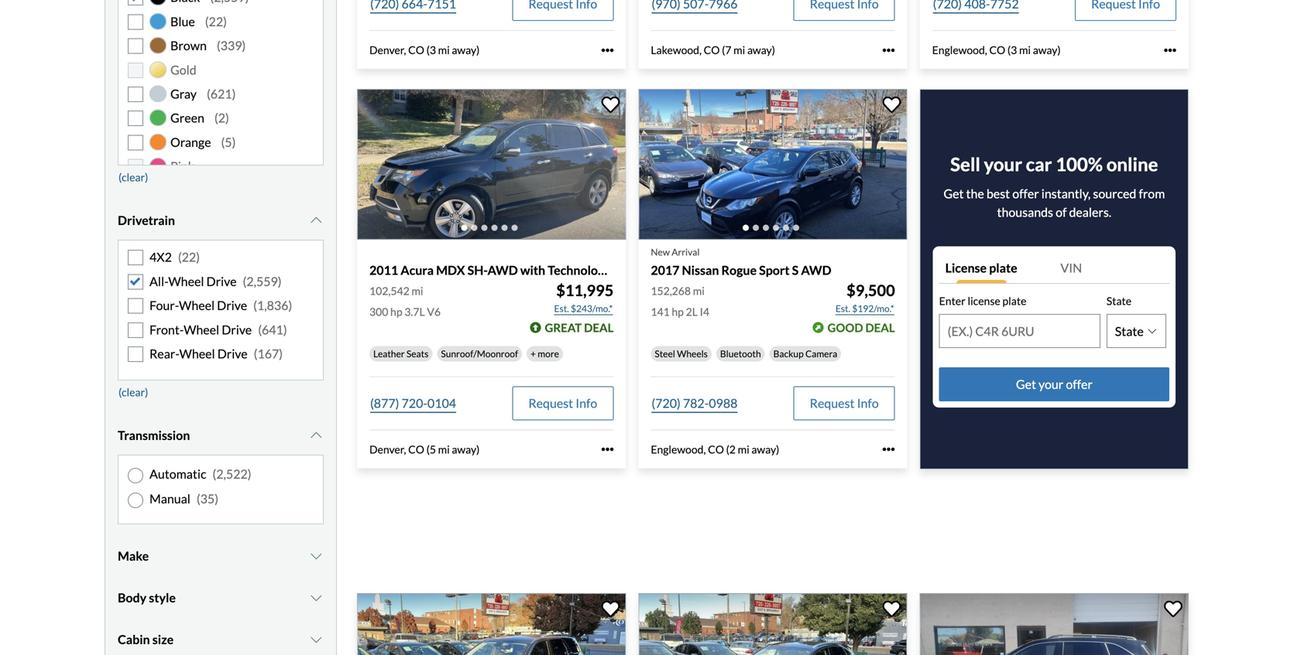 Task type: vqa. For each thing, say whether or not it's contained in the screenshot.


Task type: locate. For each thing, give the bounding box(es) containing it.
awd right "s"
[[801, 263, 831, 278]]

1 horizontal spatial previous image image
[[648, 152, 663, 177]]

4 chevron down image from the top
[[309, 634, 324, 647]]

1 denver, from the top
[[369, 44, 406, 57]]

1 vertical spatial denver,
[[369, 443, 406, 456]]

deal for $11,995
[[584, 321, 614, 335]]

$9,500 est. $192/mo.*
[[836, 281, 895, 314]]

and
[[613, 263, 634, 278]]

1 horizontal spatial info
[[857, 396, 879, 411]]

0 horizontal spatial est.
[[554, 303, 569, 314]]

1 horizontal spatial hp
[[672, 305, 684, 319]]

2 chevron down image from the top
[[309, 551, 324, 563]]

1 horizontal spatial (3
[[1007, 44, 1017, 57]]

front-
[[149, 322, 184, 338]]

request down more
[[528, 396, 573, 411]]

0 horizontal spatial (22)
[[178, 250, 200, 265]]

1 horizontal spatial offer
[[1066, 377, 1093, 392]]

$9,500
[[847, 281, 895, 300]]

est. inside $11,995 est. $243/mo.*
[[554, 303, 569, 314]]

0 horizontal spatial deal
[[584, 321, 614, 335]]

offer inside the get the best offer instantly, sourced from thousands of dealers.
[[1012, 186, 1039, 202]]

2 request info button from the left
[[794, 387, 895, 421]]

(clear) button for (621)
[[118, 166, 149, 189]]

drive for front-wheel drive
[[222, 322, 252, 338]]

away) for englewood, co (3 mi away)
[[1033, 44, 1061, 57]]

2 request info from the left
[[810, 396, 879, 411]]

782-
[[683, 396, 709, 411]]

1 vertical spatial plate
[[1002, 295, 1026, 308]]

wheel down front-wheel drive (641)
[[179, 347, 215, 362]]

drive up four-wheel drive (1,836)
[[206, 274, 237, 289]]

0 horizontal spatial request info
[[528, 396, 597, 411]]

previous image image
[[366, 152, 382, 177], [648, 152, 663, 177]]

get down enter license plate field
[[1016, 377, 1036, 392]]

request info button down 'camera'
[[794, 387, 895, 421]]

2 next image image from the left
[[883, 152, 898, 177]]

v6
[[427, 305, 441, 319]]

black 2011 acura mdx sh-awd with technology and entertainment package suv / crossover all-wheel drive 6-speed automatic image
[[357, 89, 626, 240]]

plate right the license
[[989, 261, 1017, 276]]

request info down 'camera'
[[810, 396, 879, 411]]

deal for $9,500
[[865, 321, 895, 335]]

hp for $9,500
[[672, 305, 684, 319]]

0 horizontal spatial englewood,
[[651, 443, 706, 456]]

mi for lakewood, co (7 mi away)
[[734, 44, 745, 57]]

drive
[[206, 274, 237, 289], [217, 298, 247, 313], [222, 322, 252, 338], [217, 347, 248, 362]]

est. up 'good'
[[836, 303, 850, 314]]

0 horizontal spatial hp
[[390, 305, 402, 319]]

2 awd from the left
[[801, 263, 831, 278]]

wheel
[[168, 274, 204, 289], [179, 298, 215, 313], [184, 322, 219, 338], [179, 347, 215, 362]]

(clear) button up drivetrain
[[118, 166, 149, 189]]

1 horizontal spatial deal
[[865, 321, 895, 335]]

1 awd from the left
[[488, 263, 518, 278]]

your inside 'button'
[[1039, 377, 1064, 392]]

0 vertical spatial ellipsis h image
[[883, 44, 895, 56]]

1 next image image from the left
[[601, 152, 617, 177]]

info for (877) 720-0104
[[576, 396, 597, 411]]

chevron down image for drivetrain
[[309, 215, 324, 227]]

co for denver, co (5 mi away)
[[408, 443, 424, 456]]

next image image
[[601, 152, 617, 177], [883, 152, 898, 177]]

your down enter license plate field
[[1039, 377, 1064, 392]]

1 horizontal spatial request info
[[810, 396, 879, 411]]

0 vertical spatial (clear) button
[[118, 166, 149, 189]]

sh-
[[467, 263, 488, 278]]

0 horizontal spatial next image image
[[601, 152, 617, 177]]

1 (clear) button from the top
[[118, 166, 149, 189]]

0 vertical spatial get
[[944, 186, 964, 202]]

plate inside 'tab'
[[989, 261, 1017, 276]]

license
[[968, 295, 1000, 308]]

drive up front-wheel drive (641)
[[217, 298, 247, 313]]

tab list
[[939, 253, 1169, 284]]

hp left 2l
[[672, 305, 684, 319]]

2 denver, from the top
[[369, 443, 406, 456]]

1 horizontal spatial your
[[1039, 377, 1064, 392]]

car
[[1026, 154, 1052, 176]]

denver,
[[369, 44, 406, 57], [369, 443, 406, 456]]

0 vertical spatial plate
[[989, 261, 1017, 276]]

away) for denver, co (5 mi away)
[[452, 443, 480, 456]]

info down great deal
[[576, 396, 597, 411]]

rear-wheel drive (167)
[[149, 347, 283, 362]]

(22) right 4x2
[[178, 250, 200, 265]]

of
[[1056, 205, 1067, 220]]

est.
[[554, 303, 569, 314], [836, 303, 850, 314]]

141
[[651, 305, 670, 319]]

steel
[[655, 348, 675, 360]]

1 (3 from the left
[[426, 44, 436, 57]]

1 deal from the left
[[584, 321, 614, 335]]

s
[[792, 263, 799, 278]]

0 horizontal spatial request
[[528, 396, 573, 411]]

chevron down image inside drivetrain dropdown button
[[309, 215, 324, 227]]

awd
[[488, 263, 518, 278], [801, 263, 831, 278]]

info down good deal
[[857, 396, 879, 411]]

2 request from the left
[[810, 396, 855, 411]]

2 deal from the left
[[865, 321, 895, 335]]

more
[[538, 348, 559, 360]]

1 chevron down image from the top
[[309, 215, 324, 227]]

good deal
[[828, 321, 895, 335]]

chevron down image inside the make dropdown button
[[309, 551, 324, 563]]

100%
[[1056, 154, 1103, 176]]

(clear) button for (167)
[[118, 381, 149, 404]]

(1,836)
[[253, 298, 292, 313]]

1 horizontal spatial (22)
[[205, 14, 227, 29]]

leather
[[373, 348, 405, 360]]

(22)
[[205, 14, 227, 29], [178, 250, 200, 265]]

2 info from the left
[[857, 396, 879, 411]]

wheel up "rear-wheel drive (167)"
[[184, 322, 219, 338]]

enter
[[939, 295, 966, 308]]

wheel down 4x2 (22) on the top left
[[168, 274, 204, 289]]

0 vertical spatial englewood,
[[932, 44, 987, 57]]

co for lakewood, co (7 mi away)
[[704, 44, 720, 57]]

get the best offer instantly, sourced from thousands of dealers.
[[944, 186, 1165, 220]]

lakewood, co (7 mi away)
[[651, 44, 775, 57]]

102,542
[[369, 285, 409, 298]]

0 vertical spatial denver,
[[369, 44, 406, 57]]

transmission
[[118, 428, 190, 444]]

tab list containing license plate
[[939, 253, 1169, 284]]

1 vertical spatial (22)
[[178, 250, 200, 265]]

2 ellipsis h image from the top
[[883, 444, 895, 456]]

body style button
[[118, 579, 324, 618]]

(clear) button up transmission
[[118, 381, 149, 404]]

2 hp from the left
[[672, 305, 684, 319]]

drive down front-wheel drive (641)
[[217, 347, 248, 362]]

co for englewood, co (3 mi away)
[[989, 44, 1005, 57]]

1 vertical spatial ellipsis h image
[[883, 444, 895, 456]]

0 horizontal spatial info
[[576, 396, 597, 411]]

your for car
[[984, 154, 1022, 176]]

0 vertical spatial offer
[[1012, 186, 1039, 202]]

vin
[[1060, 261, 1082, 276]]

1 vertical spatial (clear) button
[[118, 381, 149, 404]]

package
[[720, 263, 766, 278]]

chevron down image
[[309, 215, 324, 227], [309, 551, 324, 563], [309, 593, 324, 605], [309, 634, 324, 647]]

mi inside 152,268 mi 141 hp 2l i4
[[693, 285, 705, 298]]

1 request info from the left
[[528, 396, 597, 411]]

est. up great
[[554, 303, 569, 314]]

chevron down image for cabin size
[[309, 634, 324, 647]]

1 horizontal spatial next image image
[[883, 152, 898, 177]]

deal down $243/mo.*
[[584, 321, 614, 335]]

four-
[[149, 298, 179, 313]]

manual
[[149, 492, 190, 507]]

bluetooth
[[720, 348, 761, 360]]

1 est. from the left
[[554, 303, 569, 314]]

drive down four-wheel drive (1,836)
[[222, 322, 252, 338]]

4x2
[[149, 250, 172, 265]]

ellipsis h image
[[883, 44, 895, 56], [883, 444, 895, 456]]

2 previous image image from the left
[[648, 152, 663, 177]]

1 vertical spatial get
[[1016, 377, 1036, 392]]

entertainment
[[636, 263, 717, 278]]

plate right license
[[1002, 295, 1026, 308]]

body style
[[118, 591, 176, 606]]

(720)
[[652, 396, 681, 411]]

1 horizontal spatial awd
[[801, 263, 831, 278]]

enter license plate
[[939, 295, 1026, 308]]

3 chevron down image from the top
[[309, 593, 324, 605]]

good
[[828, 321, 863, 335]]

awd left with
[[488, 263, 518, 278]]

chevron down image inside body style dropdown button
[[309, 593, 324, 605]]

est. $243/mo.* button
[[553, 301, 614, 317]]

$11,995
[[556, 281, 614, 300]]

drive for all-wheel drive
[[206, 274, 237, 289]]

0 horizontal spatial awd
[[488, 263, 518, 278]]

request info
[[528, 396, 597, 411], [810, 396, 879, 411]]

0 horizontal spatial offer
[[1012, 186, 1039, 202]]

hp for $11,995
[[390, 305, 402, 319]]

720-
[[402, 396, 427, 411]]

request info button down more
[[512, 387, 614, 421]]

1 vertical spatial offer
[[1066, 377, 1093, 392]]

1 request from the left
[[528, 396, 573, 411]]

hp right 300
[[390, 305, 402, 319]]

get left the
[[944, 186, 964, 202]]

get inside the get the best offer instantly, sourced from thousands of dealers.
[[944, 186, 964, 202]]

chevron down image inside cabin size dropdown button
[[309, 634, 324, 647]]

1 horizontal spatial request
[[810, 396, 855, 411]]

cabin
[[118, 633, 150, 648]]

1 vertical spatial your
[[1039, 377, 1064, 392]]

co for denver, co (3 mi away)
[[408, 44, 424, 57]]

(clear) up transmission
[[118, 386, 148, 399]]

denver, for denver, co (5 mi away)
[[369, 443, 406, 456]]

state
[[1107, 295, 1132, 308]]

deal
[[584, 321, 614, 335], [865, 321, 895, 335]]

1 horizontal spatial englewood,
[[932, 44, 987, 57]]

request info button
[[512, 387, 614, 421], [794, 387, 895, 421]]

gray
[[170, 86, 197, 101]]

mdx
[[436, 263, 465, 278]]

request info button for (720) 782-0988
[[794, 387, 895, 421]]

(clear)
[[118, 171, 148, 184], [118, 386, 148, 399]]

1 horizontal spatial get
[[1016, 377, 1036, 392]]

thousands
[[997, 205, 1053, 220]]

previous image image for 2011 acura mdx sh-awd with technology and entertainment package
[[366, 152, 382, 177]]

get inside 'button'
[[1016, 377, 1036, 392]]

best
[[987, 186, 1010, 202]]

(2,559)
[[243, 274, 282, 289]]

request down 'camera'
[[810, 396, 855, 411]]

ellipsis h image for denver, co (5 mi away)
[[601, 444, 614, 456]]

0 vertical spatial (clear)
[[118, 171, 148, 184]]

(877) 720-0104 button
[[369, 387, 457, 421]]

(clear) for (167)
[[118, 386, 148, 399]]

1 request info button from the left
[[512, 387, 614, 421]]

your
[[984, 154, 1022, 176], [1039, 377, 1064, 392]]

(clear) up drivetrain
[[118, 171, 148, 184]]

1 hp from the left
[[390, 305, 402, 319]]

0 horizontal spatial get
[[944, 186, 964, 202]]

0 vertical spatial your
[[984, 154, 1022, 176]]

0 horizontal spatial previous image image
[[366, 152, 382, 177]]

info for (720) 782-0988
[[857, 396, 879, 411]]

0 horizontal spatial (3
[[426, 44, 436, 57]]

wheel for all-
[[168, 274, 204, 289]]

1 ellipsis h image from the top
[[883, 44, 895, 56]]

1 previous image image from the left
[[366, 152, 382, 177]]

drivetrain button
[[118, 202, 324, 240]]

sell
[[950, 154, 980, 176]]

2 (3 from the left
[[1007, 44, 1017, 57]]

ellipsis h image for englewood, co (2 mi away)
[[883, 444, 895, 456]]

(3
[[426, 44, 436, 57], [1007, 44, 1017, 57]]

1 info from the left
[[576, 396, 597, 411]]

request info down more
[[528, 396, 597, 411]]

2 (clear) button from the top
[[118, 381, 149, 404]]

1 vertical spatial englewood,
[[651, 443, 706, 456]]

1 (clear) from the top
[[118, 171, 148, 184]]

2011
[[369, 263, 398, 278]]

license plate
[[945, 261, 1017, 276]]

co for englewood, co (2 mi away)
[[708, 443, 724, 456]]

sunroof/moonroof
[[441, 348, 518, 360]]

Enter license plate field
[[940, 315, 1100, 348]]

your up best
[[984, 154, 1022, 176]]

(621)
[[207, 86, 236, 101]]

the
[[966, 186, 984, 202]]

2 (clear) from the top
[[118, 386, 148, 399]]

ellipsis h image
[[601, 44, 614, 56], [1164, 44, 1176, 56], [601, 444, 614, 456]]

wheel down all-wheel drive (2,559)
[[179, 298, 215, 313]]

1 horizontal spatial request info button
[[794, 387, 895, 421]]

make button
[[118, 538, 324, 576]]

(22) up '(339)'
[[205, 14, 227, 29]]

0 horizontal spatial your
[[984, 154, 1022, 176]]

hp inside 102,542 mi 300 hp 3.7l v6
[[390, 305, 402, 319]]

0 horizontal spatial request info button
[[512, 387, 614, 421]]

1 horizontal spatial est.
[[836, 303, 850, 314]]

(clear) for (621)
[[118, 171, 148, 184]]

1 vertical spatial (clear)
[[118, 386, 148, 399]]

(2)
[[214, 111, 229, 126]]

mi inside 102,542 mi 300 hp 3.7l v6
[[412, 285, 423, 298]]

hp inside 152,268 mi 141 hp 2l i4
[[672, 305, 684, 319]]

backup
[[773, 348, 804, 360]]

3.7l
[[404, 305, 425, 319]]

acura
[[401, 263, 434, 278]]

co
[[408, 44, 424, 57], [704, 44, 720, 57], [989, 44, 1005, 57], [408, 443, 424, 456], [708, 443, 724, 456]]

info
[[576, 396, 597, 411], [857, 396, 879, 411]]

est. inside $9,500 est. $192/mo.*
[[836, 303, 850, 314]]

deal down $192/mo.*
[[865, 321, 895, 335]]

2 est. from the left
[[836, 303, 850, 314]]



Task type: describe. For each thing, give the bounding box(es) containing it.
get your offer
[[1016, 377, 1093, 392]]

(2,522)
[[213, 467, 251, 482]]

chevron down image for make
[[309, 551, 324, 563]]

wheel for rear-
[[179, 347, 215, 362]]

(3 for denver, co
[[426, 44, 436, 57]]

great deal
[[545, 321, 614, 335]]

steel wheels
[[655, 348, 708, 360]]

2l
[[686, 305, 698, 319]]

away) for denver, co (3 mi away)
[[452, 44, 480, 57]]

black 2012 acura mdx sh-awd with technology package suv / crossover all-wheel drive 6-speed automatic image
[[920, 594, 1189, 656]]

ellipsis h image for englewood, co (3 mi away)
[[1164, 44, 1176, 56]]

102,542 mi 300 hp 3.7l v6
[[369, 285, 441, 319]]

all-wheel drive (2,559)
[[149, 274, 282, 289]]

152,268 mi 141 hp 2l i4
[[651, 285, 709, 319]]

size
[[152, 633, 174, 648]]

away) for englewood, co (2 mi away)
[[752, 443, 779, 456]]

2017
[[651, 263, 680, 278]]

$243/mo.*
[[571, 303, 613, 314]]

next image image for 2011 acura mdx sh-awd with technology and entertainment package
[[601, 152, 617, 177]]

automatic (2,522)
[[149, 467, 251, 482]]

get your offer button
[[939, 368, 1169, 402]]

(720) 782-0988 button
[[651, 387, 738, 421]]

previous image image for new arrival
[[648, 152, 663, 177]]

style
[[149, 591, 176, 606]]

(5)
[[221, 135, 236, 150]]

mi for denver, co (3 mi away)
[[438, 44, 450, 57]]

est. for $9,500
[[836, 303, 850, 314]]

$192/mo.*
[[852, 303, 894, 314]]

wheels
[[677, 348, 708, 360]]

request for 0104
[[528, 396, 573, 411]]

cabin size
[[118, 633, 174, 648]]

sourced
[[1093, 186, 1136, 202]]

wheel for four-
[[179, 298, 215, 313]]

0104
[[427, 396, 456, 411]]

technology
[[548, 263, 611, 278]]

next image image for new arrival
[[883, 152, 898, 177]]

ellipsis h image for lakewood, co (7 mi away)
[[883, 44, 895, 56]]

sport
[[759, 263, 790, 278]]

(7
[[722, 44, 731, 57]]

request info for 0104
[[528, 396, 597, 411]]

backup camera
[[773, 348, 837, 360]]

englewood, for englewood, co (2 mi away)
[[651, 443, 706, 456]]

est. for $11,995
[[554, 303, 569, 314]]

drive for four-wheel drive
[[217, 298, 247, 313]]

englewood, co (2 mi away)
[[651, 443, 779, 456]]

nissan
[[682, 263, 719, 278]]

new
[[651, 247, 670, 258]]

chevron down image for body style
[[309, 593, 324, 605]]

mi for denver, co (5 mi away)
[[438, 443, 450, 456]]

(877) 720-0104
[[370, 396, 456, 411]]

(167)
[[254, 347, 283, 362]]

(3 for englewood, co
[[1007, 44, 1017, 57]]

est. $192/mo.* button
[[835, 301, 895, 317]]

green
[[170, 111, 204, 126]]

drivetrain
[[118, 213, 175, 228]]

englewood, for englewood, co (3 mi away)
[[932, 44, 987, 57]]

new arrival 2017 nissan rogue sport s awd
[[651, 247, 831, 278]]

denver, co (5 mi away)
[[369, 443, 480, 456]]

drive for rear-wheel drive
[[217, 347, 248, 362]]

vin tab
[[1054, 253, 1169, 284]]

request for 0988
[[810, 396, 855, 411]]

leather seats
[[373, 348, 429, 360]]

rear-
[[149, 347, 179, 362]]

denver, for denver, co (3 mi away)
[[369, 44, 406, 57]]

+
[[531, 348, 536, 360]]

(877)
[[370, 396, 399, 411]]

(641)
[[258, 322, 287, 338]]

0 vertical spatial (22)
[[205, 14, 227, 29]]

mi for englewood, co (3 mi away)
[[1019, 44, 1031, 57]]

away) for lakewood, co (7 mi away)
[[747, 44, 775, 57]]

camera
[[805, 348, 837, 360]]

license plate tab
[[939, 253, 1054, 284]]

(35)
[[197, 492, 218, 507]]

with
[[520, 263, 545, 278]]

great
[[545, 321, 582, 335]]

transmission button
[[118, 417, 324, 456]]

chevron down image
[[309, 430, 324, 442]]

manual (35)
[[149, 492, 218, 507]]

front-wheel drive (641)
[[149, 322, 287, 338]]

request info button for (877) 720-0104
[[512, 387, 614, 421]]

blue
[[170, 14, 195, 29]]

automatic
[[149, 467, 206, 482]]

arrival
[[672, 247, 700, 258]]

lakewood,
[[651, 44, 702, 57]]

sell your car 100% online
[[950, 154, 1158, 176]]

dealers.
[[1069, 205, 1111, 220]]

black 2017 lexus nx 200t awd suv / crossover all-wheel drive automatic image
[[638, 594, 907, 656]]

300
[[369, 305, 388, 319]]

request info for 0988
[[810, 396, 879, 411]]

instantly,
[[1041, 186, 1091, 202]]

(2
[[726, 443, 736, 456]]

denver, co (3 mi away)
[[369, 44, 480, 57]]

+ more
[[531, 348, 559, 360]]

offer inside 'button'
[[1066, 377, 1093, 392]]

license
[[945, 261, 987, 276]]

gold
[[170, 62, 196, 77]]

wheel for front-
[[184, 322, 219, 338]]

get for get your offer
[[1016, 377, 1036, 392]]

mi for englewood, co (2 mi away)
[[738, 443, 749, 456]]

152,268
[[651, 285, 691, 298]]

your for offer
[[1039, 377, 1064, 392]]

all-
[[149, 274, 168, 289]]

awd inside new arrival 2017 nissan rogue sport s awd
[[801, 263, 831, 278]]

seats
[[407, 348, 429, 360]]

ellipsis h image for denver, co (3 mi away)
[[601, 44, 614, 56]]

black 2017 nissan rogue sport s awd suv / crossover all-wheel drive automatic image
[[638, 89, 907, 240]]

online
[[1106, 154, 1158, 176]]

black 2016 dodge durango limited awd suv / crossover all-wheel drive automatic image
[[357, 594, 626, 656]]

2011 acura mdx sh-awd with technology and entertainment package
[[369, 263, 766, 278]]

body
[[118, 591, 147, 606]]

(339)
[[217, 38, 246, 53]]

get for get the best offer instantly, sourced from thousands of dealers.
[[944, 186, 964, 202]]



